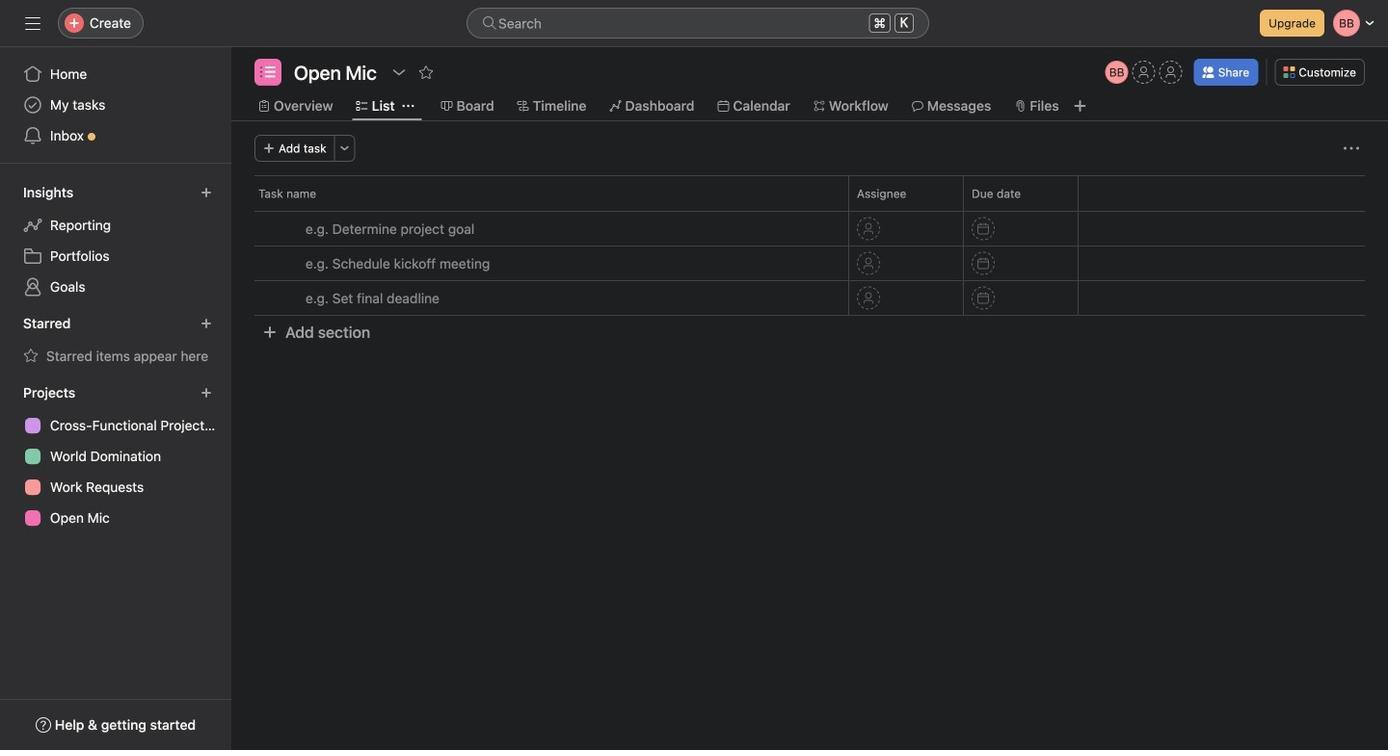 Task type: describe. For each thing, give the bounding box(es) containing it.
new insights image
[[201, 187, 212, 199]]

manage project members image
[[1105, 61, 1128, 84]]

add to starred image
[[418, 65, 434, 80]]

starred element
[[0, 307, 231, 376]]

more actions image
[[339, 143, 351, 154]]

projects element
[[0, 376, 231, 538]]

new project or portfolio image
[[201, 388, 212, 399]]



Task type: vqa. For each thing, say whether or not it's contained in the screenshot.
left MONOCOPTER
no



Task type: locate. For each thing, give the bounding box(es) containing it.
add items to starred image
[[201, 318, 212, 330]]

global element
[[0, 47, 231, 163]]

row
[[231, 175, 1388, 211], [254, 210, 1365, 212], [231, 211, 1388, 247], [231, 246, 1388, 281], [231, 281, 1388, 316]]

None text field
[[289, 59, 381, 86]]

hide sidebar image
[[25, 15, 40, 31]]

None field
[[467, 8, 929, 39]]

show options image
[[391, 65, 407, 80]]

add tab image
[[1073, 98, 1088, 114]]

insights element
[[0, 175, 231, 307]]

tab actions image
[[403, 100, 414, 112]]

list image
[[260, 65, 276, 80]]

Search tasks, projects, and more text field
[[467, 8, 929, 39]]



